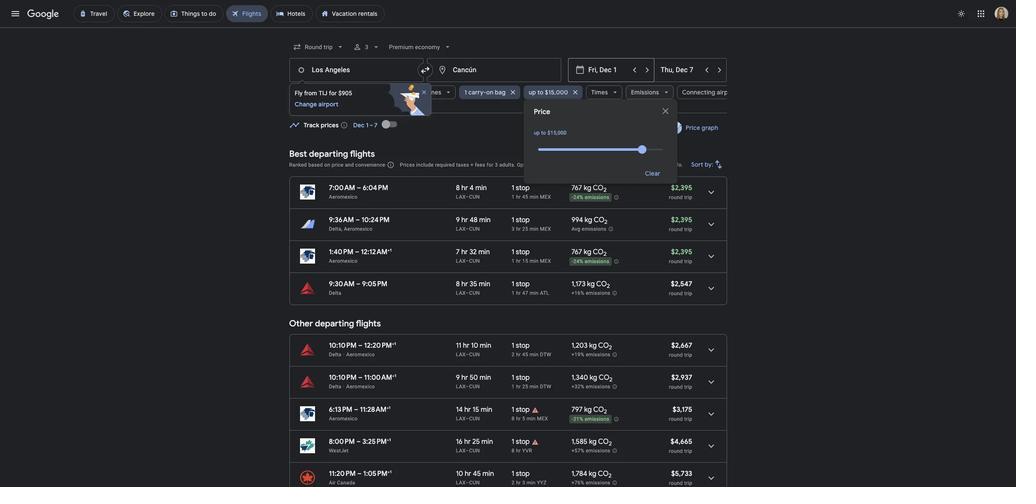 Task type: vqa. For each thing, say whether or not it's contained in the screenshot.


Task type: locate. For each thing, give the bounding box(es) containing it.
7 trip from the top
[[684, 416, 692, 422]]

layover (1 of 1) is a 1 hr 25 min layover at detroit metropolitan wayne county airport in detroit. element
[[512, 383, 567, 390]]

1 up 8 hr yvr
[[512, 438, 514, 446]]

airlines button
[[415, 82, 456, 103]]

emissions up 1,173 kg co 2
[[585, 259, 609, 265]]

mex up 1 stop 1 hr 47 min atl
[[540, 258, 551, 264]]

45
[[522, 194, 528, 200], [522, 352, 528, 358], [473, 470, 481, 478]]

flight details. leaves los angeles international airport at 6:13 pm on friday, december 1 and arrives at cancun international airport at 11:28 am on saturday, december 2. image
[[701, 404, 721, 425]]

2 9 from the top
[[456, 374, 460, 382]]

9:30 am – 9:05 pm delta
[[329, 280, 387, 296]]

1 stop flight. element down layover (1 of 1) is a 1 hr 45 min layover at mexico city international airport in mexico city. element
[[512, 216, 530, 226]]

+
[[471, 162, 474, 168], [388, 248, 390, 253], [392, 341, 394, 347], [392, 373, 395, 379], [387, 405, 389, 411], [387, 437, 389, 443], [388, 469, 390, 475]]

2 up +32% emissions
[[609, 376, 613, 384]]

lax inside the 11 hr 10 min lax – cun
[[456, 352, 466, 358]]

flights up 10:10 pm – 12:20 pm + 1
[[356, 318, 381, 329]]

10:10 pm for 11:00 am
[[329, 374, 357, 382]]

$2,395
[[671, 184, 692, 192], [671, 216, 692, 224], [671, 248, 692, 257]]

0 vertical spatial 1 stop
[[512, 406, 530, 414]]

kg inside the 994 kg co 2
[[585, 216, 592, 224]]

adults.
[[499, 162, 516, 168]]

1:40 pm – 12:12 am + 1
[[329, 248, 392, 257]]

25 inside 1 stop 1 hr 25 min dtw
[[522, 384, 528, 390]]

1 inside the 6:13 pm – 11:28 am + 1
[[389, 405, 391, 411]]

0 vertical spatial $2,395
[[671, 184, 692, 192]]

kg inside 1,203 kg co 2
[[589, 342, 597, 350]]

cun inside 8 hr 35 min lax – cun
[[469, 290, 480, 296]]

0 vertical spatial 24%
[[574, 195, 583, 201]]

round down $4,665 at the bottom of the page
[[669, 448, 683, 454]]

9 trip from the top
[[684, 481, 692, 487]]

2 up "+19% emissions"
[[609, 344, 612, 351]]

1 cun from the top
[[469, 194, 480, 200]]

2 inside 1,340 kg co 2
[[609, 376, 613, 384]]

0 vertical spatial to
[[538, 88, 544, 96]]

0 vertical spatial -24% emissions
[[572, 195, 609, 201]]

hr inside "16 hr 25 min lax – cun"
[[464, 438, 471, 446]]

6 round from the top
[[669, 384, 683, 390]]

994
[[572, 216, 583, 224]]

1 vertical spatial 767
[[572, 248, 582, 257]]

1 and from the left
[[345, 162, 354, 168]]

25 up "1 stop 1 hr 15 min mex"
[[522, 226, 528, 232]]

2 vertical spatial -
[[572, 416, 574, 422]]

– inside 14 hr 15 min lax – cun
[[466, 416, 469, 422]]

$2,395 round trip for 9 hr 48 min
[[669, 216, 692, 233]]

0 vertical spatial 10:10 pm
[[329, 342, 357, 350]]

hr inside 1 stop 2 hr 3 min yyz
[[516, 480, 521, 486]]

11:20 pm – 1:05 pm + 1
[[329, 469, 392, 478]]

to up optional charges and on the right top of the page
[[541, 130, 546, 136]]

1 stop
[[512, 406, 530, 414], [512, 438, 530, 446]]

1 vertical spatial $2,395 round trip
[[669, 216, 692, 233]]

9 round from the top
[[669, 481, 683, 487]]

stop
[[359, 88, 372, 96], [516, 184, 530, 192], [516, 216, 530, 224], [516, 248, 530, 257], [516, 280, 530, 289], [516, 342, 530, 350], [516, 374, 530, 382], [516, 406, 530, 414], [516, 438, 530, 446], [516, 470, 530, 478]]

4 cun from the top
[[469, 290, 480, 296]]

0 vertical spatial 45
[[522, 194, 528, 200]]

1 – 7
[[366, 121, 378, 129]]

1 vertical spatial dtw
[[540, 384, 551, 390]]

25
[[522, 226, 528, 232], [522, 384, 528, 390], [472, 438, 480, 446]]

emissions for 1,173
[[586, 290, 610, 296]]

+16%
[[572, 290, 584, 296]]

1 767 from the top
[[572, 184, 582, 192]]

Arrival time: 11:00 AM on  Saturday, December 2. text field
[[364, 373, 396, 382]]

lax for 11 hr 10 min
[[456, 352, 466, 358]]

emissions button
[[626, 82, 674, 103]]

1 vertical spatial delta
[[329, 352, 341, 358]]

15 inside "1 stop 1 hr 15 min mex"
[[522, 258, 528, 264]]

min right '48'
[[479, 216, 491, 224]]

+32% emissions
[[572, 384, 610, 390]]

yvr
[[522, 448, 532, 454]]

by:
[[705, 161, 713, 168]]

hr inside 9 hr 50 min lax – cun
[[462, 374, 468, 382]]

lax inside 8 hr 35 min lax – cun
[[456, 290, 466, 296]]

16 hr 25 min lax – cun
[[456, 438, 493, 454]]

loading results progress bar
[[0, 27, 1016, 29]]

1 vertical spatial departing
[[315, 318, 354, 329]]

2 down "avg emissions" at the right top
[[604, 251, 607, 258]]

kg for 9 hr 48 min
[[585, 216, 592, 224]]

lax inside 7 hr 32 min lax – cun
[[456, 258, 466, 264]]

Departure text field
[[588, 59, 628, 82]]

– down total duration 9 hr 48 min. element
[[466, 226, 469, 232]]

kg inside 797 kg co 2
[[584, 406, 592, 414]]

1 1 stop from the top
[[512, 406, 530, 414]]

6 trip from the top
[[684, 384, 692, 390]]

on
[[486, 88, 493, 96], [324, 162, 330, 168]]

7 lax from the top
[[456, 416, 466, 422]]

total duration 8 hr 4 min. element
[[456, 184, 512, 194]]

min inside "1 stop 1 hr 15 min mex"
[[530, 258, 539, 264]]

4 1 stop flight. element from the top
[[512, 280, 530, 290]]

round down $2,547
[[669, 291, 683, 297]]

1 vertical spatial 1 stop
[[512, 438, 530, 446]]

cun inside 7 hr 32 min lax – cun
[[469, 258, 480, 264]]

1 1 stop flight. element from the top
[[512, 184, 530, 194]]

1 vertical spatial on
[[324, 162, 330, 168]]

25 for 9 hr 48 min
[[522, 226, 528, 232]]

1 767 kg co 2 from the top
[[572, 184, 607, 194]]

– inside 9:36 am – 10:24 pm delta, aeromexico
[[356, 216, 360, 224]]

round for 14 hr 15 min
[[669, 416, 683, 422]]

leaves los angeles international airport at 9:30 am on friday, december 1 and arrives at cancun international airport at 9:05 pm on friday, december 1. element
[[329, 280, 387, 289]]

1 vertical spatial 24%
[[574, 259, 583, 265]]

cun inside 14 hr 15 min lax – cun
[[469, 416, 480, 422]]

767 kg co 2 for 7 hr 32 min
[[572, 248, 607, 258]]

min right 50
[[480, 374, 491, 382]]

0 vertical spatial dtw
[[540, 352, 551, 358]]

0 vertical spatial 10
[[471, 342, 478, 350]]

1 stop flight. element
[[512, 184, 530, 194], [512, 216, 530, 226], [512, 248, 530, 258], [512, 280, 530, 290], [512, 342, 530, 351], [512, 374, 530, 383], [512, 406, 530, 416], [512, 438, 530, 448], [512, 470, 530, 480]]

5 cun from the top
[[469, 352, 480, 358]]

+76%
[[572, 480, 584, 486]]

$2,395 round trip
[[669, 184, 692, 201], [669, 216, 692, 233], [669, 248, 692, 265]]

co
[[593, 184, 604, 192], [594, 216, 605, 224], [593, 248, 604, 257], [596, 280, 607, 289], [598, 342, 609, 350], [599, 374, 609, 382], [593, 406, 604, 414], [598, 438, 609, 446], [598, 470, 609, 478]]

2 $2,395 round trip from the top
[[669, 216, 692, 233]]

1 vertical spatial 9
[[456, 374, 460, 382]]

1,340 kg co 2
[[572, 374, 613, 384]]

clear
[[645, 170, 660, 177]]

2 up +57% emissions
[[609, 440, 612, 448]]

kg up the 994 kg co 2
[[584, 184, 591, 192]]

trip for 16 hr 25 min
[[684, 448, 692, 454]]

8 for 5
[[512, 416, 515, 422]]

airport
[[319, 100, 338, 108]]

Departure time: 10:10 PM. text field
[[329, 342, 357, 350]]

hr
[[462, 184, 468, 192], [516, 194, 521, 200], [462, 216, 468, 224], [516, 226, 521, 232], [461, 248, 468, 257], [516, 258, 521, 264], [462, 280, 468, 289], [516, 290, 521, 296], [463, 342, 469, 350], [516, 352, 521, 358], [462, 374, 468, 382], [516, 384, 521, 390], [464, 406, 471, 414], [516, 416, 521, 422], [464, 438, 471, 446], [516, 448, 521, 454], [465, 470, 471, 478], [516, 480, 521, 486]]

0 vertical spatial 9
[[456, 216, 460, 224]]

1 stop 3 hr 25 min mex
[[512, 216, 551, 232]]

on left the price
[[324, 162, 330, 168]]

min inside 1 stop 2 hr 45 min dtw
[[530, 352, 539, 358]]

– inside "16 hr 25 min lax – cun"
[[466, 448, 469, 454]]

delta inside 9:30 am – 9:05 pm delta
[[329, 290, 341, 296]]

kg down "avg emissions" at the right top
[[584, 248, 591, 257]]

1 inside 1 stop 2 hr 3 min yyz
[[512, 470, 514, 478]]

– down the total duration 7 hr 32 min. element
[[466, 258, 469, 264]]

emissions for 994
[[582, 226, 606, 232]]

45 inside 1 stop 2 hr 45 min dtw
[[522, 352, 528, 358]]

2 vertical spatial 45
[[473, 470, 481, 478]]

0 vertical spatial $2,395 round trip
[[669, 184, 692, 201]]

min right 32
[[478, 248, 490, 257]]

aeromexico down leaves los angeles international airport at 9:36 am on friday, december 1 and arrives at cancun international airport at 10:24 pm on friday, december 1. element
[[344, 226, 373, 232]]

stop up layover (1 of 1) is a 2 hr 45 min layover at detroit metropolitan wayne county airport in detroit. element
[[516, 342, 530, 350]]

2 for 8 hr 35 min
[[607, 283, 610, 290]]

+ inside 11:20 pm – 1:05 pm + 1
[[388, 469, 390, 475]]

trip inside $2,937 round trip
[[684, 384, 692, 390]]

5 trip from the top
[[684, 352, 692, 358]]

2 trip from the top
[[684, 227, 692, 233]]

1 vertical spatial $2,395
[[671, 216, 692, 224]]

total duration 9 hr 50 min. element
[[456, 374, 512, 383]]

– down total duration 8 hr 4 min. element
[[466, 194, 469, 200]]

45 inside 10 hr 45 min lax – cun
[[473, 470, 481, 478]]

1 vertical spatial to
[[541, 130, 546, 136]]

0 horizontal spatial 10
[[456, 470, 463, 478]]

2 767 from the top
[[572, 248, 582, 257]]

5 lax from the top
[[456, 352, 466, 358]]

8 inside layover (1 of 1) is a 8 hr 5 min overnight layover at mexico city international airport in mexico city. element
[[512, 416, 515, 422]]

min up 1 stop 1 hr 47 min atl
[[530, 258, 539, 264]]

on inside popup button
[[486, 88, 493, 96]]

stop inside 1 stop 3 hr 25 min mex
[[516, 216, 530, 224]]

2 767 kg co 2 from the top
[[572, 248, 607, 258]]

cun down 35
[[469, 290, 480, 296]]

1 stop up 5
[[512, 406, 530, 414]]

dtw for 1,340
[[540, 384, 551, 390]]

3 - from the top
[[572, 416, 574, 422]]

ranked based on price and convenience
[[289, 162, 385, 168]]

co for 10 hr 45 min
[[598, 470, 609, 478]]

cun for 32
[[469, 258, 480, 264]]

2667 US dollars text field
[[671, 342, 692, 350]]

cun inside the 11 hr 10 min lax – cun
[[469, 352, 480, 358]]

cun inside "16 hr 25 min lax – cun"
[[469, 448, 480, 454]]

co up the 994 kg co 2
[[593, 184, 604, 192]]

cun down total duration 14 hr 15 min. element
[[469, 416, 480, 422]]

3 round from the top
[[669, 259, 683, 265]]

fewer
[[380, 88, 397, 96]]

2
[[604, 186, 607, 194], [605, 219, 608, 226], [604, 251, 607, 258], [607, 283, 610, 290], [609, 344, 612, 351], [512, 352, 515, 358], [609, 376, 613, 384], [604, 408, 607, 416], [609, 440, 612, 448], [609, 472, 612, 480], [512, 480, 515, 486]]

1 stop flight. element up 5
[[512, 406, 530, 416]]

1 9 from the top
[[456, 216, 460, 224]]

9 lax from the top
[[456, 480, 466, 486]]

stop inside 1 stop 1 hr 45 min mex
[[516, 184, 530, 192]]

50
[[470, 374, 478, 382]]

layover (1 of 1) is a 8 hr 5 min overnight layover at mexico city international airport in mexico city. element
[[512, 416, 567, 422]]

None search field
[[289, 37, 754, 184]]

emissions for 1,784
[[586, 480, 610, 486]]

Departure time: 6:13 PM. text field
[[329, 406, 352, 414]]

3 1 stop flight. element from the top
[[512, 248, 530, 258]]

up right bag at the left of page
[[529, 88, 536, 96]]

layover (1 of 1) is a 3 hr 25 min layover at mexico city international airport in mexico city. element
[[512, 226, 567, 233]]

1 stop flight. element up 47
[[512, 280, 530, 290]]

2 10:10 pm from the top
[[329, 374, 357, 382]]

1 vertical spatial 2395 us dollars text field
[[671, 248, 692, 257]]

hr left 47
[[516, 290, 521, 296]]

0 vertical spatial $15,000
[[545, 88, 568, 96]]

1 10:10 pm from the top
[[329, 342, 357, 350]]

10
[[471, 342, 478, 350], [456, 470, 463, 478]]

2 for 9 hr 48 min
[[605, 219, 608, 226]]

9:30 am
[[329, 280, 355, 289]]

– inside the 7:00 am – 6:04 pm aeromexico
[[357, 184, 361, 192]]

0 vertical spatial 25
[[522, 226, 528, 232]]

1 2395 us dollars text field from the top
[[671, 184, 692, 192]]

hr up 8 hr 5 min mex
[[516, 384, 521, 390]]

1 stop flight. element for 8 hr 4 min
[[512, 184, 530, 194]]

dtw inside 1 stop 1 hr 25 min dtw
[[540, 384, 551, 390]]

2 inside 1,203 kg co 2
[[609, 344, 612, 351]]

-24% emissions up 1,173 kg co 2
[[572, 259, 609, 265]]

8 inside 8 hr 35 min lax – cun
[[456, 280, 460, 289]]

emissions for 1,340
[[586, 384, 610, 390]]

hr inside 1 stop 3 hr 25 min mex
[[516, 226, 521, 232]]

1 trip from the top
[[684, 195, 692, 201]]

– inside 9 hr 50 min lax – cun
[[466, 384, 469, 390]]

Departure time: 8:00 PM. text field
[[329, 438, 355, 446]]

main content containing best departing flights
[[289, 114, 727, 487]]

6:04 pm
[[363, 184, 388, 192]]

kg for 11 hr 10 min
[[589, 342, 597, 350]]

8 lax from the top
[[456, 448, 466, 454]]

round inside the $3,175 round trip
[[669, 416, 683, 422]]

dtw
[[540, 352, 551, 358], [540, 384, 551, 390]]

canada
[[337, 480, 355, 486]]

min inside 1 stop 3 hr 25 min mex
[[530, 226, 539, 232]]

9 left '48'
[[456, 216, 460, 224]]

0 vertical spatial 767
[[572, 184, 582, 192]]

11
[[456, 342, 461, 350]]

round for 16 hr 25 min
[[669, 448, 683, 454]]

flights for other departing flights
[[356, 318, 381, 329]]

32
[[469, 248, 477, 257]]

1,585
[[572, 438, 587, 446]]

departing for best
[[309, 149, 348, 159]]

1 vertical spatial 10:10 pm
[[329, 374, 357, 382]]

round up $2,395 text field
[[669, 195, 683, 201]]

8 hr 5 min mex
[[512, 416, 548, 422]]

0 vertical spatial -
[[572, 195, 574, 201]]

co inside 1,340 kg co 2
[[599, 374, 609, 382]]

up inside popup button
[[529, 88, 536, 96]]

45 for 11 hr 10 min
[[522, 352, 528, 358]]

6 cun from the top
[[469, 384, 480, 390]]

hr inside 1 stop 2 hr 45 min dtw
[[516, 352, 521, 358]]

1 horizontal spatial 10
[[471, 342, 478, 350]]

min inside 10 hr 45 min lax – cun
[[483, 470, 494, 478]]

1 lax from the top
[[456, 194, 466, 200]]

total duration 11 hr 10 min. element
[[456, 342, 512, 351]]

5 1 stop flight. element from the top
[[512, 342, 530, 351]]

6:13 pm
[[329, 406, 352, 414]]

delta for 11:00 am
[[329, 384, 341, 390]]

hr up 1 stop 1 hr 25 min dtw
[[516, 352, 521, 358]]

1 horizontal spatial and
[[559, 162, 568, 168]]

8 round from the top
[[669, 448, 683, 454]]

2 inside 1,784 kg co 2
[[609, 472, 612, 480]]

next image
[[706, 82, 727, 103]]

1 vertical spatial price
[[686, 124, 700, 132]]

1 stop 1 hr 45 min mex
[[512, 184, 551, 200]]

cun inside the 8 hr 4 min lax – cun
[[469, 194, 480, 200]]

1 stop or fewer button
[[350, 82, 411, 103]]

4 round from the top
[[669, 291, 683, 297]]

2 -24% emissions from the top
[[572, 259, 609, 265]]

1 stop flight. element down 8 hr yvr
[[512, 470, 530, 480]]

1 -24% emissions from the top
[[572, 195, 609, 201]]

2 for 8 hr 4 min
[[604, 186, 607, 194]]

0 vertical spatial 2395 us dollars text field
[[671, 184, 692, 192]]

leaves los angeles international airport at 1:40 pm on friday, december 1 and arrives at cancun international airport at 12:12 am on saturday, december 2. element
[[329, 248, 392, 257]]

cun down '48'
[[469, 226, 480, 232]]

5733 US dollars text field
[[671, 470, 692, 478]]

2 vertical spatial $2,395
[[671, 248, 692, 257]]

– inside the 8 hr 4 min lax – cun
[[466, 194, 469, 200]]

on for carry-
[[486, 88, 493, 96]]

+ inside 10:10 pm – 11:00 am + 1
[[392, 373, 395, 379]]

4 lax from the top
[[456, 290, 466, 296]]

stop inside 1 stop 2 hr 3 min yyz
[[516, 470, 530, 478]]

+ left fees
[[471, 162, 474, 168]]

trip inside $2,547 round trip
[[684, 291, 692, 297]]

3 delta from the top
[[329, 384, 341, 390]]

1 vertical spatial -
[[572, 259, 574, 265]]

min inside 9 hr 48 min lax – cun
[[479, 216, 491, 224]]

to right bag at the left of page
[[538, 88, 544, 96]]

lax down 16
[[456, 448, 466, 454]]

stop for 10 hr 45 min
[[516, 470, 530, 478]]

lax for 9 hr 48 min
[[456, 226, 466, 232]]

12:20 pm
[[364, 342, 392, 350]]

$3,175 round trip
[[669, 406, 692, 422]]

emissions down 797 kg co 2
[[585, 416, 609, 422]]

atl
[[540, 290, 549, 296]]

– right departure time: 10:10 pm. text box
[[358, 374, 362, 382]]

8 cun from the top
[[469, 448, 480, 454]]

Arrival time: 11:28 AM on  Saturday, December 2. text field
[[360, 405, 391, 414]]

6:13 pm – 11:28 am + 1
[[329, 405, 391, 414]]

cun for 4
[[469, 194, 480, 200]]

1 stop flight. element down layover (1 of 1) is a 3 hr 25 min layover at mexico city international airport in mexico city. element
[[512, 248, 530, 258]]

kg up "-21% emissions"
[[584, 406, 592, 414]]

0 vertical spatial price
[[534, 108, 550, 116]]

0 horizontal spatial on
[[324, 162, 330, 168]]

min left yyz
[[527, 480, 536, 486]]

co for 9 hr 50 min
[[599, 374, 609, 382]]

2 $2,395 from the top
[[671, 216, 692, 224]]

767 kg co 2 down "avg emissions" at the right top
[[572, 248, 607, 258]]

emissions down 1,340 kg co 2
[[586, 384, 610, 390]]

min inside 7 hr 32 min lax – cun
[[478, 248, 490, 257]]

main content
[[289, 114, 727, 487]]

round inside "$5,733 round trip"
[[669, 481, 683, 487]]

45 inside 1 stop 1 hr 45 min mex
[[522, 194, 528, 200]]

co inside 797 kg co 2
[[593, 406, 604, 414]]

cun inside 10 hr 45 min lax – cun
[[469, 480, 480, 486]]

3 cun from the top
[[469, 258, 480, 264]]

round down $2,667
[[669, 352, 683, 358]]

– inside 9 hr 48 min lax – cun
[[466, 226, 469, 232]]

2 inside 1 stop 2 hr 45 min dtw
[[512, 352, 515, 358]]

hr inside 9 hr 48 min lax – cun
[[462, 216, 468, 224]]

0 vertical spatial on
[[486, 88, 493, 96]]

2 vertical spatial 25
[[472, 438, 480, 446]]

+ down arrival time: 12:20 pm on  saturday, december 2. text box
[[392, 373, 395, 379]]

aeromexico
[[329, 194, 358, 200], [344, 226, 373, 232], [329, 258, 358, 264], [346, 352, 375, 358], [346, 384, 375, 390], [329, 416, 358, 422]]

lax down total duration 8 hr 4 min. element
[[456, 194, 466, 200]]

7 round from the top
[[669, 416, 683, 422]]

767 kg co 2
[[572, 184, 607, 194], [572, 248, 607, 258]]

None text field
[[289, 58, 423, 82], [427, 58, 561, 82], [289, 58, 423, 82], [427, 58, 561, 82]]

None field
[[289, 39, 348, 55], [386, 39, 455, 55], [289, 39, 348, 55], [386, 39, 455, 55]]

total duration 8 hr 35 min. element
[[456, 280, 512, 290]]

flight details. leaves los angeles international airport at 10:10 pm on friday, december 1 and arrives at cancun international airport at 11:00 am on saturday, december 2. image
[[701, 372, 721, 392]]

price graph
[[686, 124, 718, 132]]

8 left yvr
[[512, 448, 515, 454]]

21%
[[574, 416, 583, 422]]

hr inside 7 hr 32 min lax – cun
[[461, 248, 468, 257]]

1 vertical spatial 767 kg co 2
[[572, 248, 607, 258]]

9 cun from the top
[[469, 480, 480, 486]]

1 horizontal spatial for
[[487, 162, 494, 168]]

6 lax from the top
[[456, 384, 466, 390]]

layover (1 of 1) is a 1 hr 15 min layover at mexico city international airport in mexico city. element
[[512, 258, 567, 265]]

12:12 am
[[361, 248, 388, 257]]

connecting
[[682, 88, 715, 96]]

min right 16
[[482, 438, 493, 446]]

airports
[[717, 88, 740, 96]]

2 24% from the top
[[574, 259, 583, 265]]

departing
[[309, 149, 348, 159], [315, 318, 354, 329]]

1 round from the top
[[669, 195, 683, 201]]

9 1 stop flight. element from the top
[[512, 470, 530, 480]]

min right 5
[[527, 416, 536, 422]]

+19%
[[572, 352, 584, 358]]

1 24% from the top
[[574, 195, 583, 201]]

delta
[[329, 290, 341, 296], [329, 352, 341, 358], [329, 384, 341, 390]]

767 kg co 2 for 8 hr 4 min
[[572, 184, 607, 194]]

2 1 stop flight. element from the top
[[512, 216, 530, 226]]

and right the price
[[345, 162, 354, 168]]

– down total duration 9 hr 50 min. element
[[466, 384, 469, 390]]

2 for 16 hr 25 min
[[609, 440, 612, 448]]

 image
[[343, 352, 345, 358]]

mex inside 1 stop 3 hr 25 min mex
[[540, 226, 551, 232]]

8 left 35
[[456, 280, 460, 289]]

yyz
[[537, 480, 547, 486]]

co for 7 hr 32 min
[[593, 248, 604, 257]]

for right fees
[[487, 162, 494, 168]]

11:00 am
[[364, 374, 392, 382]]

1 inside 11:20 pm – 1:05 pm + 1
[[390, 469, 392, 475]]

1 horizontal spatial price
[[686, 124, 700, 132]]

cun down total duration 16 hr 25 min. element
[[469, 448, 480, 454]]

taxes
[[456, 162, 469, 168]]

up to $15,000
[[529, 88, 568, 96], [534, 130, 567, 136]]

767 for 7 hr 32 min
[[572, 248, 582, 257]]

other
[[289, 318, 313, 329]]

1 stop for 16 hr 25 min
[[512, 438, 530, 446]]

1 stop flight. element for 7 hr 32 min
[[512, 248, 530, 258]]

+ inside '1:40 pm – 12:12 am + 1'
[[388, 248, 390, 253]]

1 stop flight. element for 8 hr 35 min
[[512, 280, 530, 290]]

2 delta from the top
[[329, 352, 341, 358]]

10 down "16 hr 25 min lax – cun"
[[456, 470, 463, 478]]

0 vertical spatial 15
[[522, 258, 528, 264]]

on left bag at the left of page
[[486, 88, 493, 96]]

charges
[[539, 162, 558, 168]]

15 right 14
[[473, 406, 479, 414]]

2 - from the top
[[572, 259, 574, 265]]

3 lax from the top
[[456, 258, 466, 264]]

departing for other
[[315, 318, 354, 329]]

– down total duration 8 hr 35 min. element
[[466, 290, 469, 296]]

lax up 14
[[456, 384, 466, 390]]

1 down 8 hr yvr
[[512, 470, 514, 478]]

co up "+19% emissions"
[[598, 342, 609, 350]]

kg inside 1,585 kg co 2
[[589, 438, 597, 446]]

lax down 14
[[456, 416, 466, 422]]

767 kg co 2 up the 994 kg co 2
[[572, 184, 607, 194]]

air
[[329, 480, 336, 486]]

1 vertical spatial $15,000
[[548, 130, 567, 136]]

4 trip from the top
[[684, 291, 692, 297]]

kg inside 1,340 kg co 2
[[590, 374, 597, 382]]

1 right 12:12 am
[[390, 248, 392, 253]]

2 round from the top
[[669, 227, 683, 233]]

9:05 pm
[[362, 280, 387, 289]]

kg for 10 hr 45 min
[[589, 470, 596, 478]]

1 vertical spatial 15
[[473, 406, 479, 414]]

flight details. leaves los angeles international airport at 10:10 pm on friday, december 1 and arrives at cancun international airport at 12:20 pm on saturday, december 2. image
[[701, 340, 721, 360]]

stop for 7 hr 32 min
[[516, 248, 530, 257]]

Departure time: 9:36 AM. text field
[[329, 216, 354, 224]]

leaves los angeles international airport at 11:20 pm on friday, december 1 and arrives at cancun international airport at 1:05 pm on saturday, december 2. element
[[329, 469, 392, 478]]

1 stop flight. element for 9 hr 50 min
[[512, 374, 530, 383]]

7:00 am – 6:04 pm aeromexico
[[329, 184, 388, 200]]

3 $2,395 round trip from the top
[[669, 248, 692, 265]]

+ for 3:25 pm
[[387, 437, 389, 443]]

kg for 9 hr 50 min
[[590, 374, 597, 382]]

trip left flight details. leaves los angeles international airport at 7:00 am on friday, december 1 and arrives at cancun international airport at 6:04 pm on friday, december 1. icon
[[684, 195, 692, 201]]

round for 10 hr 45 min
[[669, 481, 683, 487]]

change appearance image
[[951, 3, 972, 24]]

0 vertical spatial departing
[[309, 149, 348, 159]]

cun down 50
[[469, 384, 480, 390]]

and
[[345, 162, 354, 168], [559, 162, 568, 168]]

0 vertical spatial flights
[[350, 149, 375, 159]]

0 vertical spatial up
[[529, 88, 536, 96]]

1 $2,395 from the top
[[671, 184, 692, 192]]

find the best price region
[[289, 114, 727, 142]]

8 for yvr
[[512, 448, 515, 454]]

0 vertical spatial delta
[[329, 290, 341, 296]]

trip left flight details. leaves los angeles international airport at 1:40 pm on friday, december 1 and arrives at cancun international airport at 12:12 am on saturday, december 2. image
[[684, 259, 692, 265]]

cun for 45
[[469, 480, 480, 486]]

2547 US dollars text field
[[671, 280, 692, 289]]

10:10 pm – 11:00 am + 1
[[329, 373, 396, 382]]

994 kg co 2
[[572, 216, 608, 226]]

lax inside 14 hr 15 min lax – cun
[[456, 416, 466, 422]]

6 1 stop flight. element from the top
[[512, 374, 530, 383]]

10:10 pm inside 10:10 pm – 11:00 am + 1
[[329, 374, 357, 382]]

up
[[529, 88, 536, 96], [534, 130, 540, 136]]

– left 9:05 pm text box
[[356, 280, 361, 289]]

2937 US dollars text field
[[671, 374, 692, 382]]

5 round from the top
[[669, 352, 683, 358]]

$2,937
[[671, 374, 692, 382]]

1,784 kg co 2
[[572, 470, 612, 480]]

3 $2,395 from the top
[[671, 248, 692, 257]]

price
[[332, 162, 344, 168]]

2 lax from the top
[[456, 226, 466, 232]]

0 horizontal spatial 15
[[473, 406, 479, 414]]

co for 14 hr 15 min
[[593, 406, 604, 414]]

emissions down 1,173 kg co 2
[[586, 290, 610, 296]]

trip down 3175 us dollars text box
[[684, 416, 692, 422]]

leaves los angeles international airport at 8:00 pm on friday, december 1 and arrives at cancun international airport at 3:25 pm on saturday, december 2. element
[[329, 437, 391, 446]]

hr left '48'
[[462, 216, 468, 224]]

Departure time: 11:20 PM. text field
[[329, 470, 356, 478]]

3 trip from the top
[[684, 259, 692, 265]]

-24% emissions for 8 hr 4 min
[[572, 195, 609, 201]]

2 inside 1,585 kg co 2
[[609, 440, 612, 448]]

Departure time: 10:10 PM. text field
[[329, 374, 357, 382]]

1 horizontal spatial 15
[[522, 258, 528, 264]]

- up '1,173'
[[572, 259, 574, 265]]

10 hr 45 min lax – cun
[[456, 470, 494, 486]]

8 inside the 8 hr 4 min lax – cun
[[456, 184, 460, 192]]

2 dtw from the top
[[540, 384, 551, 390]]

1 vertical spatial up
[[534, 130, 540, 136]]

co inside 1,585 kg co 2
[[598, 438, 609, 446]]

2 1 stop from the top
[[512, 438, 530, 446]]

1 delta from the top
[[329, 290, 341, 296]]

–
[[357, 184, 361, 192], [466, 194, 469, 200], [356, 216, 360, 224], [466, 226, 469, 232], [355, 248, 359, 257], [466, 258, 469, 264], [356, 280, 361, 289], [466, 290, 469, 296], [358, 342, 362, 350], [466, 352, 469, 358], [358, 374, 362, 382], [466, 384, 469, 390], [354, 406, 358, 414], [466, 416, 469, 422], [357, 438, 361, 446], [466, 448, 469, 454], [357, 470, 362, 478], [466, 480, 469, 486]]

2 2395 us dollars text field from the top
[[671, 248, 692, 257]]

flights for best departing flights
[[350, 149, 375, 159]]

1 inside 1 stop 2 hr 45 min dtw
[[512, 342, 514, 350]]

kg for 16 hr 25 min
[[589, 438, 597, 446]]

0 vertical spatial for
[[329, 90, 337, 97]]

1
[[355, 88, 357, 96], [464, 88, 467, 96], [512, 184, 514, 192], [512, 194, 515, 200], [512, 216, 514, 224], [390, 248, 392, 253], [512, 248, 514, 257], [512, 258, 515, 264], [512, 280, 514, 289], [512, 290, 515, 296], [394, 341, 396, 347], [512, 342, 514, 350], [395, 373, 396, 379], [512, 374, 514, 382], [512, 384, 515, 390], [389, 405, 391, 411], [512, 406, 514, 414], [389, 437, 391, 443], [512, 438, 514, 446], [390, 469, 392, 475], [512, 470, 514, 478]]

3175 US dollars text field
[[673, 406, 692, 414]]

learn more about tracked prices image
[[340, 121, 348, 129]]

1 vertical spatial 25
[[522, 384, 528, 390]]

round inside "$4,665 round trip"
[[669, 448, 683, 454]]

round inside $2,937 round trip
[[669, 384, 683, 390]]

hr left yyz
[[516, 480, 521, 486]]

trip for 11 hr 10 min
[[684, 352, 692, 358]]

0 horizontal spatial and
[[345, 162, 354, 168]]

767
[[572, 184, 582, 192], [572, 248, 582, 257]]

round for 8 hr 4 min
[[669, 195, 683, 201]]

kg inside 1,173 kg co 2
[[587, 280, 595, 289]]

10:10 pm inside 10:10 pm – 12:20 pm + 1
[[329, 342, 357, 350]]

co inside 1,173 kg co 2
[[596, 280, 607, 289]]

trip inside "$5,733 round trip"
[[684, 481, 692, 487]]

1 stop flight. element for 10 hr 45 min
[[512, 470, 530, 480]]

1 horizontal spatial on
[[486, 88, 493, 96]]

kg inside 1,784 kg co 2
[[589, 470, 596, 478]]

stop up 47
[[516, 280, 530, 289]]

1 vertical spatial 45
[[522, 352, 528, 358]]

1 stop flight. element for 11 hr 10 min
[[512, 342, 530, 351]]

none search field containing price
[[289, 37, 754, 184]]

$2,395 for 8 hr 4 min
[[671, 184, 692, 192]]

flight details. leaves los angeles international airport at 7:00 am on friday, december 1 and arrives at cancun international airport at 6:04 pm on friday, december 1. image
[[701, 182, 721, 203]]

45 up 1 stop 3 hr 25 min mex
[[522, 194, 528, 200]]

1 down total duration 9 hr 50 min. element
[[512, 384, 515, 390]]

$2,395 left flight details. leaves los angeles international airport at 1:40 pm on friday, december 1 and arrives at cancun international airport at 12:12 am on saturday, december 2. image
[[671, 248, 692, 257]]

Arrival time: 3:25 PM on  Saturday, December 2. text field
[[362, 437, 391, 446]]

2 cun from the top
[[469, 226, 480, 232]]

round
[[669, 195, 683, 201], [669, 227, 683, 233], [669, 259, 683, 265], [669, 291, 683, 297], [669, 352, 683, 358], [669, 384, 683, 390], [669, 416, 683, 422], [669, 448, 683, 454], [669, 481, 683, 487]]

round down "$5,733" text field
[[669, 481, 683, 487]]

9 hr 50 min lax – cun
[[456, 374, 491, 390]]

2 vertical spatial $2,395 round trip
[[669, 248, 692, 265]]

-24% emissions for 7 hr 32 min
[[572, 259, 609, 265]]

1 vertical spatial -24% emissions
[[572, 259, 609, 265]]

kg
[[584, 184, 591, 192], [585, 216, 592, 224], [584, 248, 591, 257], [587, 280, 595, 289], [589, 342, 597, 350], [590, 374, 597, 382], [584, 406, 592, 414], [589, 438, 597, 446], [589, 470, 596, 478]]

8 inside layover (1 of 1) is a 8 hr overnight layover at vancouver international airport in vancouver. element
[[512, 448, 515, 454]]

+ down arrival time: 3:25 pm on  saturday, december 2. text box
[[388, 469, 390, 475]]

1 stop up 8 hr yvr
[[512, 438, 530, 446]]

co up +16% emissions on the right
[[596, 280, 607, 289]]

1 vertical spatial 10
[[456, 470, 463, 478]]

round for 7 hr 32 min
[[669, 259, 683, 265]]

8 trip from the top
[[684, 448, 692, 454]]

co up "-21% emissions"
[[593, 406, 604, 414]]

0 horizontal spatial price
[[534, 108, 550, 116]]

- up 994
[[572, 195, 574, 201]]

2395 US dollars text field
[[671, 184, 692, 192], [671, 248, 692, 257]]

trip down 2937 us dollars text field
[[684, 384, 692, 390]]

7 cun from the top
[[469, 416, 480, 422]]

emissions down 1,203 kg co 2
[[586, 352, 610, 358]]

– right "9:36 am"
[[356, 216, 360, 224]]

lax inside 9 hr 50 min lax – cun
[[456, 384, 466, 390]]

0 horizontal spatial for
[[329, 90, 337, 97]]

0 vertical spatial 767 kg co 2
[[572, 184, 607, 194]]

aeromexico down 10:10 pm – 11:00 am + 1
[[346, 384, 375, 390]]

$2,395 for 9 hr 48 min
[[671, 216, 692, 224]]

delta for 12:20 pm
[[329, 352, 341, 358]]

 image
[[343, 384, 345, 390]]

2 vertical spatial delta
[[329, 384, 341, 390]]

+ for 11:00 am
[[392, 373, 395, 379]]

1 $2,395 round trip from the top
[[669, 184, 692, 201]]

2 inside the 994 kg co 2
[[605, 219, 608, 226]]

1 dtw from the top
[[540, 352, 551, 358]]

1 vertical spatial flights
[[356, 318, 381, 329]]

1 stop 2 hr 45 min dtw
[[512, 342, 551, 358]]

leaves los angeles international airport at 9:36 am on friday, december 1 and arrives at cancun international airport at 10:24 pm on friday, december 1. element
[[329, 216, 390, 224]]

0 vertical spatial up to $15,000
[[529, 88, 568, 96]]

emissions down 1,784 kg co 2
[[586, 480, 610, 486]]

min right 4
[[475, 184, 487, 192]]

dec
[[353, 121, 365, 129]]

bag
[[495, 88, 506, 96]]

flight details. leaves los angeles international airport at 11:20 pm on friday, december 1 and arrives at cancun international airport at 1:05 pm on saturday, december 2. image
[[701, 468, 721, 487]]

lax inside the 8 hr 4 min lax – cun
[[456, 194, 466, 200]]



Task type: describe. For each thing, give the bounding box(es) containing it.
2 for 11 hr 10 min
[[609, 344, 612, 351]]

10 inside 10 hr 45 min lax – cun
[[456, 470, 463, 478]]

avg
[[572, 226, 580, 232]]

– inside 10:10 pm – 12:20 pm + 1
[[358, 342, 362, 350]]

3 button
[[350, 37, 384, 57]]

Return text field
[[661, 59, 700, 82]]

co for 16 hr 25 min
[[598, 438, 609, 446]]

optional charges and
[[517, 162, 569, 168]]

kg for 8 hr 4 min
[[584, 184, 591, 192]]

swap origin and destination. image
[[420, 65, 430, 75]]

797
[[572, 406, 583, 414]]

7
[[456, 248, 460, 257]]

1 up 8 hr 5 min mex
[[512, 406, 514, 414]]

– inside '1:40 pm – 12:12 am + 1'
[[355, 248, 359, 257]]

price for price
[[534, 108, 550, 116]]

1 inside 8:00 pm – 3:25 pm + 1
[[389, 437, 391, 443]]

up to $15,000 inside up to $15,000 popup button
[[529, 88, 568, 96]]

2 for 10 hr 45 min
[[609, 472, 612, 480]]

1,340
[[572, 374, 588, 382]]

– inside 8:00 pm – 3:25 pm + 1
[[357, 438, 361, 446]]

$2,395 round trip for 8 hr 4 min
[[669, 184, 692, 201]]

– inside 11:20 pm – 1:05 pm + 1
[[357, 470, 362, 478]]

– inside the 6:13 pm – 11:28 am + 1
[[354, 406, 358, 414]]

1 - from the top
[[572, 195, 574, 201]]

stop for 8 hr 35 min
[[516, 280, 530, 289]]

tij
[[319, 90, 327, 97]]

leaves los angeles international airport at 7:00 am on friday, december 1 and arrives at cancun international airport at 6:04 pm on friday, december 1. element
[[329, 184, 388, 192]]

2 for 14 hr 15 min
[[604, 408, 607, 416]]

5
[[522, 416, 525, 422]]

1 up layover (1 of 1) is a 1 hr 25 min layover at detroit metropolitan wayne county airport in detroit. element
[[512, 374, 514, 382]]

7 1 stop flight. element from the top
[[512, 406, 530, 416]]

aeromexico inside the 7:00 am – 6:04 pm aeromexico
[[329, 194, 358, 200]]

1,585 kg co 2
[[572, 438, 612, 448]]

stop up 5
[[516, 406, 530, 414]]

flight details. leaves los angeles international airport at 9:30 am on friday, december 1 and arrives at cancun international airport at 9:05 pm on friday, december 1. image
[[701, 278, 721, 299]]

25 inside "16 hr 25 min lax – cun"
[[472, 438, 480, 446]]

stop for 11 hr 10 min
[[516, 342, 530, 350]]

– inside 10:10 pm – 11:00 am + 1
[[358, 374, 362, 382]]

to inside popup button
[[538, 88, 544, 96]]

westjet
[[329, 448, 349, 454]]

layover (1 of 1) is a 8 hr overnight layover at vancouver international airport in vancouver. element
[[512, 448, 567, 454]]

kg for 14 hr 15 min
[[584, 406, 592, 414]]

layover (1 of 1) is a 1 hr 45 min layover at mexico city international airport in mexico city. element
[[512, 194, 567, 201]]

+ for 12:12 am
[[388, 248, 390, 253]]

other departing flights
[[289, 318, 381, 329]]

1 stop 2 hr 3 min yyz
[[512, 470, 547, 486]]

graph
[[702, 124, 718, 132]]

1 stop or fewer
[[355, 88, 397, 96]]

11:20 pm
[[329, 470, 356, 478]]

Arrival time: 12:12 AM on  Saturday, December 2. text field
[[361, 248, 392, 257]]

aeromexico inside 9:36 am – 10:24 pm delta, aeromexico
[[344, 226, 373, 232]]

10:24 pm
[[362, 216, 390, 224]]

trip for 10 hr 45 min
[[684, 481, 692, 487]]

layover (1 of 1) is a 2 hr 3 min layover at toronto pearson international airport in toronto. element
[[512, 480, 567, 487]]

$2,667
[[671, 342, 692, 350]]

9:36 am
[[329, 216, 354, 224]]

round for 9 hr 48 min
[[669, 227, 683, 233]]

4665 US dollars text field
[[671, 438, 692, 446]]

lax for 8 hr 35 min
[[456, 290, 466, 296]]

close dialog image
[[660, 106, 671, 116]]

layover (1 of 1) is a 2 hr 45 min layover at detroit metropolitan wayne county airport in detroit. element
[[512, 351, 567, 358]]

1 stop flight. element for 9 hr 48 min
[[512, 216, 530, 226]]

14 hr 15 min lax – cun
[[456, 406, 492, 422]]

10 inside the 11 hr 10 min lax – cun
[[471, 342, 478, 350]]

lax for 7 hr 32 min
[[456, 258, 466, 264]]

1 left 47
[[512, 290, 515, 296]]

trip for 9 hr 48 min
[[684, 227, 692, 233]]

price for price graph
[[686, 124, 700, 132]]

min inside 1 stop 1 hr 47 min atl
[[530, 290, 539, 296]]

total duration 10 hr 45 min. element
[[456, 470, 512, 480]]

best
[[289, 149, 307, 159]]

round for 11 hr 10 min
[[669, 352, 683, 358]]

total duration 14 hr 15 min. element
[[456, 406, 512, 416]]

2 inside 1 stop 2 hr 3 min yyz
[[512, 480, 515, 486]]

hr inside "1 stop 1 hr 15 min mex"
[[516, 258, 521, 264]]

1:05 pm
[[363, 470, 388, 478]]

aeromexico down departure time: 6:13 pm. text field
[[329, 416, 358, 422]]

change airport button
[[295, 100, 352, 109]]

flight details. leaves los angeles international airport at 8:00 pm on friday, december 1 and arrives at cancun international airport at 3:25 pm on saturday, december 2. image
[[701, 436, 721, 457]]

co for 8 hr 4 min
[[593, 184, 604, 192]]

2 for 7 hr 32 min
[[604, 251, 607, 258]]

mex for 9 hr 48 min
[[540, 226, 551, 232]]

min inside 1 stop 1 hr 25 min dtw
[[530, 384, 539, 390]]

main menu image
[[10, 9, 21, 19]]

– inside the 11 hr 10 min lax – cun
[[466, 352, 469, 358]]

fly
[[295, 90, 303, 97]]

1 inside 1 stop 3 hr 25 min mex
[[512, 216, 514, 224]]

9 for 9 hr 48 min
[[456, 216, 460, 224]]

1 inside '1:40 pm – 12:12 am + 1'
[[390, 248, 392, 253]]

$4,665
[[671, 438, 692, 446]]

cun for 15
[[469, 416, 480, 422]]

3 inside 1 stop 3 hr 25 min mex
[[512, 226, 515, 232]]

8:00 pm – 3:25 pm + 1
[[329, 437, 391, 446]]

delta,
[[329, 226, 343, 232]]

for inside fly from tij for $905 change airport
[[329, 90, 337, 97]]

trip for 14 hr 15 min
[[684, 416, 692, 422]]

total duration 7 hr 32 min. element
[[456, 248, 512, 258]]

lax for 14 hr 15 min
[[456, 416, 466, 422]]

+ for 12:20 pm
[[392, 341, 394, 347]]

emissions for 1,585
[[586, 448, 610, 454]]

from
[[304, 90, 317, 97]]

8 hr 35 min lax – cun
[[456, 280, 490, 296]]

1 left the carry-
[[464, 88, 467, 96]]

3 inside 1 stop 2 hr 3 min yyz
[[522, 480, 525, 486]]

connecting airports
[[682, 88, 740, 96]]

9:36 am – 10:24 pm delta, aeromexico
[[329, 216, 390, 232]]

2395 us dollars text field for 7 hr 32 min
[[671, 248, 692, 257]]

hr inside 8 hr 35 min lax – cun
[[462, 280, 468, 289]]

1 carry-on bag
[[464, 88, 506, 96]]

– inside 8 hr 35 min lax – cun
[[466, 290, 469, 296]]

air canada
[[329, 480, 355, 486]]

1 stop 1 hr 25 min dtw
[[512, 374, 551, 390]]

Arrival time: 10:24 PM. text field
[[362, 216, 390, 224]]

+19% emissions
[[572, 352, 610, 358]]

round for 9 hr 50 min
[[669, 384, 683, 390]]

+57% emissions
[[572, 448, 610, 454]]

– inside 7 hr 32 min lax – cun
[[466, 258, 469, 264]]

co for 11 hr 10 min
[[598, 342, 609, 350]]

Arrival time: 12:20 PM on  Saturday, December 2. text field
[[364, 341, 396, 350]]

ranked
[[289, 162, 307, 168]]

cun for 48
[[469, 226, 480, 232]]

7:00 am
[[329, 184, 355, 192]]

35
[[470, 280, 477, 289]]

on for based
[[324, 162, 330, 168]]

leaves los angeles international airport at 10:10 pm on friday, december 1 and arrives at cancun international airport at 12:20 pm on saturday, december 2. element
[[329, 341, 396, 350]]

lax for 9 hr 50 min
[[456, 384, 466, 390]]

stop for 9 hr 48 min
[[516, 216, 530, 224]]

best departing flights
[[289, 149, 375, 159]]

$2,667 round trip
[[669, 342, 692, 358]]

24% for 7 hr 32 min
[[574, 259, 583, 265]]

11 hr 10 min lax – cun
[[456, 342, 491, 358]]

+ for 1:05 pm
[[388, 469, 390, 475]]

learn more about ranking image
[[387, 161, 395, 169]]

1 inside 10:10 pm – 12:20 pm + 1
[[394, 341, 396, 347]]

sort by:
[[691, 161, 713, 168]]

track
[[304, 121, 319, 129]]

aeromexico down 10:10 pm – 12:20 pm + 1
[[346, 352, 375, 358]]

trip for 7 hr 32 min
[[684, 259, 692, 265]]

hr inside the 8 hr 4 min lax – cun
[[462, 184, 468, 192]]

min inside 1 stop 2 hr 3 min yyz
[[527, 480, 536, 486]]

leaves los angeles international airport at 6:13 pm on friday, december 1 and arrives at cancun international airport at 11:28 am on saturday, december 2. element
[[329, 405, 391, 414]]

1 up layover (1 of 1) is a 1 hr 47 min layover at hartsfield-jackson atlanta international airport in atlanta. element
[[512, 280, 514, 289]]

min inside 9 hr 50 min lax – cun
[[480, 374, 491, 382]]

2395 US dollars text field
[[671, 216, 692, 224]]

1 down the total duration 7 hr 32 min. element
[[512, 258, 515, 264]]

$4,665 round trip
[[669, 438, 692, 454]]

prices
[[321, 121, 339, 129]]

times button
[[586, 82, 623, 103]]

2 for 9 hr 50 min
[[609, 376, 613, 384]]

hr inside 14 hr 15 min lax – cun
[[464, 406, 471, 414]]

Arrival time: 1:05 PM on  Saturday, December 2. text field
[[363, 469, 392, 478]]

or
[[373, 88, 379, 96]]

hr inside 1 stop 1 hr 47 min atl
[[516, 290, 521, 296]]

1,203
[[572, 342, 588, 350]]

– inside 9:30 am – 9:05 pm delta
[[356, 280, 361, 289]]

min inside 14 hr 15 min lax – cun
[[481, 406, 492, 414]]

flight details. leaves los angeles international airport at 1:40 pm on friday, december 1 and arrives at cancun international airport at 12:12 am on saturday, december 2. image
[[701, 246, 721, 267]]

cun for 50
[[469, 384, 480, 390]]

9 hr 48 min lax – cun
[[456, 216, 491, 232]]

hr inside 10 hr 45 min lax – cun
[[465, 470, 471, 478]]

up to $15,000 button
[[524, 82, 583, 103]]

1:40 pm
[[329, 248, 353, 257]]

layover (1 of 1) is a 1 hr 47 min layover at hartsfield-jackson atlanta international airport in atlanta. element
[[512, 290, 567, 297]]

8 for 4
[[456, 184, 460, 192]]

3 inside popup button
[[365, 44, 368, 50]]

+57%
[[572, 448, 584, 454]]

2 and from the left
[[559, 162, 568, 168]]

8 1 stop flight. element from the top
[[512, 438, 530, 448]]

- for 767
[[572, 259, 574, 265]]

1 stop 1 hr 47 min atl
[[512, 280, 549, 296]]

co for 8 hr 35 min
[[596, 280, 607, 289]]

8 hr yvr
[[512, 448, 532, 454]]

min inside 8 hr 35 min lax – cun
[[479, 280, 490, 289]]

1 vertical spatial up to $15,000
[[534, 130, 567, 136]]

1 inside 10:10 pm – 11:00 am + 1
[[395, 373, 396, 379]]

dtw for 1,203
[[540, 352, 551, 358]]

stop inside 1 stop or fewer popup button
[[359, 88, 372, 96]]

convenience
[[355, 162, 385, 168]]

1 stop for 14 hr 15 min
[[512, 406, 530, 414]]

trip for 8 hr 4 min
[[684, 195, 692, 201]]

10:10 pm for 12:20 pm
[[329, 342, 357, 350]]

flight details. leaves los angeles international airport at 9:36 am on friday, december 1 and arrives at cancun international airport at 10:24 pm on friday, december 1. image
[[701, 214, 721, 235]]

price graph button
[[664, 120, 725, 136]]

8 for 35
[[456, 280, 460, 289]]

$2,395 round trip for 7 hr 32 min
[[669, 248, 692, 265]]

change
[[295, 100, 317, 108]]

connecting airports button
[[677, 82, 754, 103]]

15 inside 14 hr 15 min lax – cun
[[473, 406, 479, 414]]

14
[[456, 406, 463, 414]]

lax for 10 hr 45 min
[[456, 480, 466, 486]]

48
[[470, 216, 478, 224]]

$905
[[338, 90, 352, 97]]

fly from tij for $905 change airport
[[295, 90, 352, 108]]

hr inside the 11 hr 10 min lax – cun
[[463, 342, 469, 350]]

$5,733 round trip
[[669, 470, 692, 487]]

45 for 8 hr 4 min
[[522, 194, 528, 200]]

1 right '$905'
[[355, 88, 357, 96]]

- for 1,203
[[572, 416, 574, 422]]

Arrival time: 6:04 PM. text field
[[363, 184, 388, 192]]

cun for 10
[[469, 352, 480, 358]]

emissions up the 994 kg co 2
[[585, 195, 609, 201]]

hr inside 1 stop 1 hr 25 min dtw
[[516, 384, 521, 390]]

prices
[[400, 162, 415, 168]]

1,784
[[572, 470, 587, 478]]

11:28 am
[[360, 406, 387, 414]]

Arrival time: 9:05 PM. text field
[[362, 280, 387, 289]]

47
[[522, 290, 528, 296]]

close image
[[420, 89, 427, 96]]

1 up layover (1 of 1) is a 1 hr 15 min layover at mexico city international airport in mexico city. 'element'
[[512, 248, 514, 257]]

min inside 1 stop 1 hr 45 min mex
[[530, 194, 539, 200]]

25 for 9 hr 50 min
[[522, 384, 528, 390]]

dec 1 – 7
[[353, 121, 378, 129]]

24% for 8 hr 4 min
[[574, 195, 583, 201]]

mex for 7 hr 32 min
[[540, 258, 551, 264]]

track prices
[[304, 121, 339, 129]]

$3,175
[[673, 406, 692, 414]]

– inside 10 hr 45 min lax – cun
[[466, 480, 469, 486]]

$2,395 for 7 hr 32 min
[[671, 248, 692, 257]]

Departure time: 1:40 PM. text field
[[329, 248, 353, 257]]

mex right 5
[[537, 416, 548, 422]]

round for 8 hr 35 min
[[669, 291, 683, 297]]

sort by: button
[[688, 154, 727, 175]]

min inside the 8 hr 4 min lax – cun
[[475, 184, 487, 192]]

16
[[456, 438, 463, 446]]

1 down total duration 8 hr 4 min. element
[[512, 194, 515, 200]]

+76% emissions
[[572, 480, 610, 486]]

stop up 8 hr yvr
[[516, 438, 530, 446]]

hr left yvr
[[516, 448, 521, 454]]

times
[[591, 88, 608, 96]]

total duration 16 hr 25 min. element
[[456, 438, 512, 448]]

stop for 8 hr 4 min
[[516, 184, 530, 192]]

trip for 8 hr 35 min
[[684, 291, 692, 297]]

+ for 11:28 am
[[387, 405, 389, 411]]

767 for 8 hr 4 min
[[572, 184, 582, 192]]

hr left 5
[[516, 416, 521, 422]]

lax for 8 hr 4 min
[[456, 194, 466, 200]]

min inside the 11 hr 10 min lax – cun
[[480, 342, 491, 350]]

Departure time: 7:00 AM. text field
[[329, 184, 355, 192]]

leaves los angeles international airport at 10:10 pm on friday, december 1 and arrives at cancun international airport at 11:00 am on saturday, december 2. element
[[329, 373, 396, 382]]

1 down adults. on the top
[[512, 184, 514, 192]]

7 hr 32 min lax – cun
[[456, 248, 490, 264]]

8 hr 4 min lax – cun
[[456, 184, 487, 200]]

co for 9 hr 48 min
[[594, 216, 605, 224]]

hr inside 1 stop 1 hr 45 min mex
[[516, 194, 521, 200]]

9 for 9 hr 50 min
[[456, 374, 460, 382]]

stop for 9 hr 50 min
[[516, 374, 530, 382]]

Departure time: 9:30 AM. text field
[[329, 280, 355, 289]]

min inside "16 hr 25 min lax – cun"
[[482, 438, 493, 446]]

1 vertical spatial for
[[487, 162, 494, 168]]

total duration 9 hr 48 min. element
[[456, 216, 512, 226]]

$15,000 inside popup button
[[545, 88, 568, 96]]

aeromexico down 1:40 pm
[[329, 258, 358, 264]]



